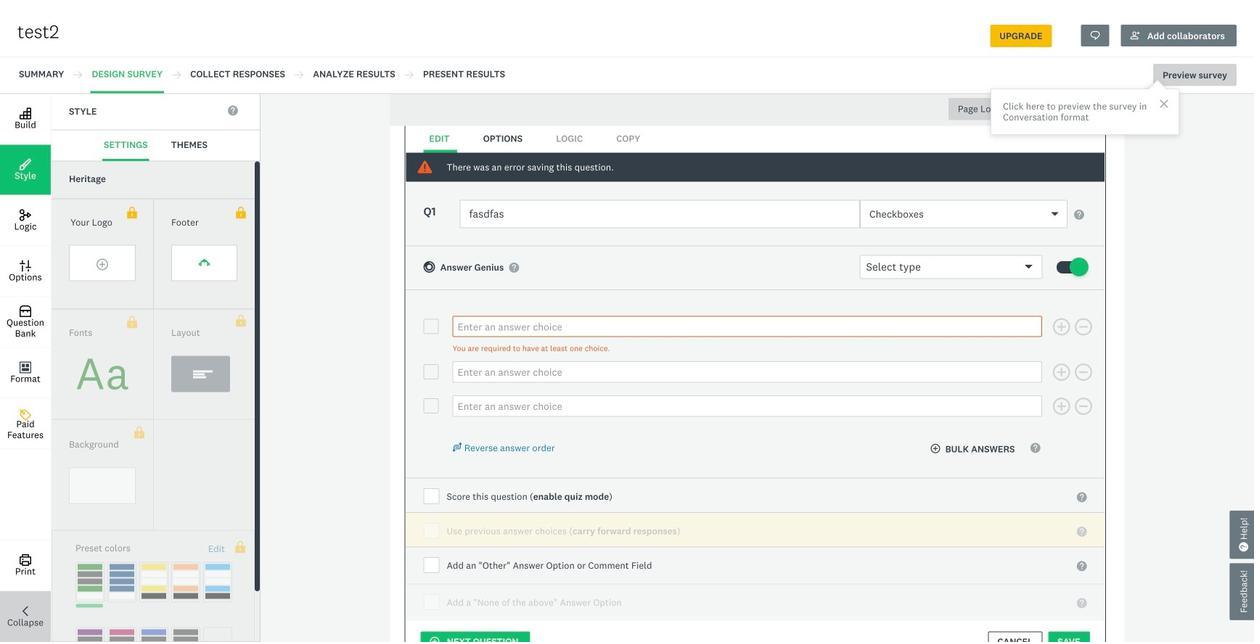Task type: vqa. For each thing, say whether or not it's contained in the screenshot.
2nd Folders image from the top of the page
no



Task type: locate. For each thing, give the bounding box(es) containing it.
None checkbox
[[424, 365, 439, 380]]

don't worry, you can always come back and edit your survey later. image
[[1144, 76, 1171, 89]]

None checkbox
[[424, 319, 439, 334], [424, 399, 439, 414], [424, 319, 439, 334], [424, 399, 439, 414]]



